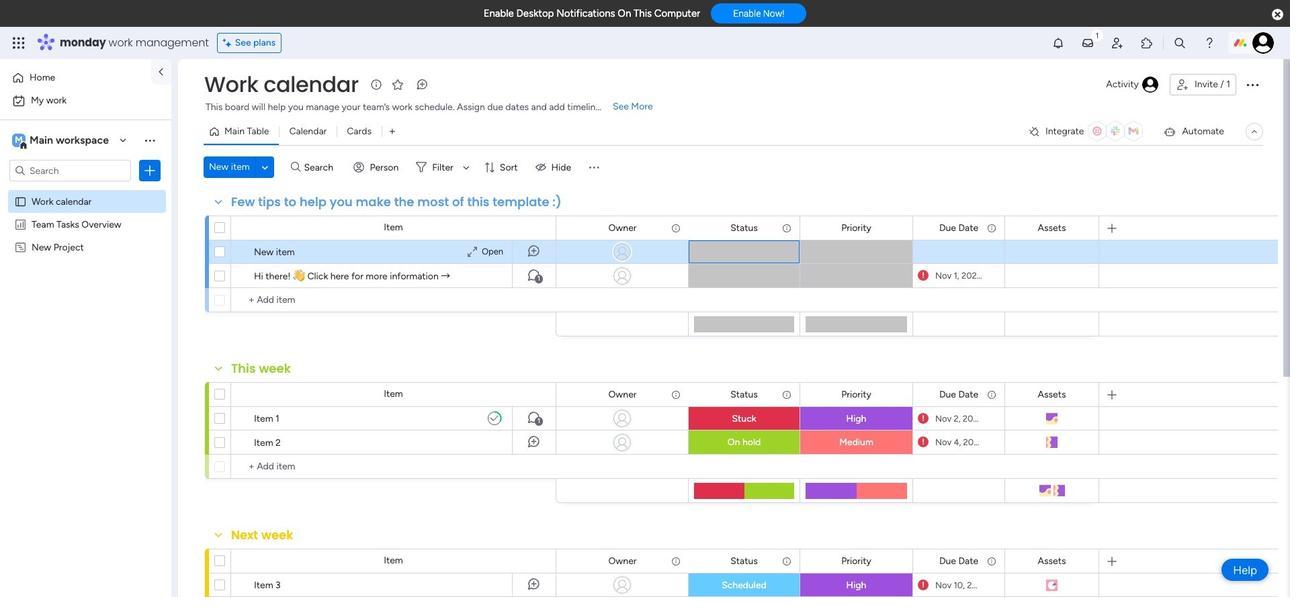 Task type: locate. For each thing, give the bounding box(es) containing it.
v2 overdue deadline image
[[918, 269, 929, 282], [918, 412, 929, 425]]

1 v2 overdue deadline image from the top
[[918, 436, 929, 449]]

board activity image
[[1142, 77, 1159, 93]]

+ Add item text field
[[238, 292, 550, 308]]

search everything image
[[1173, 36, 1187, 50]]

column information image
[[782, 223, 792, 234], [987, 223, 997, 234], [987, 389, 997, 400]]

add view image
[[390, 127, 395, 137]]

2 horizontal spatial options image
[[1245, 77, 1261, 93]]

2 options image from the top
[[187, 426, 198, 459]]

1 vertical spatial v2 overdue deadline image
[[918, 412, 929, 425]]

1 vertical spatial options image
[[143, 164, 157, 177]]

v2 overdue deadline image for the bottommost options icon
[[918, 579, 929, 592]]

1 vertical spatial v2 overdue deadline image
[[918, 579, 929, 592]]

options image
[[1245, 77, 1261, 93], [143, 164, 157, 177], [187, 568, 198, 597]]

0 vertical spatial option
[[8, 67, 143, 89]]

v2 overdue deadline image
[[918, 436, 929, 449], [918, 579, 929, 592]]

invite members image
[[1111, 36, 1124, 50]]

0 vertical spatial v2 overdue deadline image
[[918, 436, 929, 449]]

0 vertical spatial v2 overdue deadline image
[[918, 269, 929, 282]]

list box
[[0, 187, 171, 440]]

arrow down image
[[458, 159, 474, 175]]

2 v2 overdue deadline image from the top
[[918, 412, 929, 425]]

start a board discussion image
[[415, 78, 429, 91]]

monday marketplace image
[[1140, 36, 1154, 50]]

options image
[[187, 402, 198, 435], [187, 426, 198, 459]]

1 horizontal spatial options image
[[187, 568, 198, 597]]

see plans image
[[223, 36, 235, 50]]

None field
[[201, 71, 362, 99], [228, 194, 565, 211], [605, 221, 640, 236], [727, 221, 761, 236], [838, 221, 875, 236], [936, 221, 982, 236], [1035, 221, 1069, 236], [228, 360, 294, 378], [605, 387, 640, 402], [727, 387, 761, 402], [838, 387, 875, 402], [936, 387, 982, 402], [1035, 387, 1069, 402], [228, 527, 297, 544], [605, 554, 640, 569], [727, 554, 761, 569], [838, 554, 875, 569], [936, 554, 982, 569], [1035, 554, 1069, 569], [201, 71, 362, 99], [228, 194, 565, 211], [605, 221, 640, 236], [727, 221, 761, 236], [838, 221, 875, 236], [936, 221, 982, 236], [1035, 221, 1069, 236], [228, 360, 294, 378], [605, 387, 640, 402], [727, 387, 761, 402], [838, 387, 875, 402], [936, 387, 982, 402], [1035, 387, 1069, 402], [228, 527, 297, 544], [605, 554, 640, 569], [727, 554, 761, 569], [838, 554, 875, 569], [936, 554, 982, 569], [1035, 554, 1069, 569]]

collapse board header image
[[1249, 126, 1260, 137]]

column information image
[[671, 223, 681, 234], [671, 389, 681, 400], [782, 389, 792, 400], [671, 556, 681, 567], [782, 556, 792, 567], [987, 556, 997, 567]]

option
[[8, 67, 143, 89], [8, 90, 163, 112], [0, 189, 171, 192]]

dapulse close image
[[1272, 8, 1284, 22]]

0 vertical spatial options image
[[1245, 77, 1261, 93]]

add to favorites image
[[391, 78, 404, 91]]

v2 overdue deadline image for first options image from the bottom
[[918, 436, 929, 449]]

menu image
[[143, 133, 157, 147]]

2 v2 overdue deadline image from the top
[[918, 579, 929, 592]]

1 vertical spatial option
[[8, 90, 163, 112]]

2 vertical spatial option
[[0, 189, 171, 192]]

notifications image
[[1052, 36, 1065, 50]]



Task type: vqa. For each thing, say whether or not it's contained in the screenshot.
the bottom + add item text field
no



Task type: describe. For each thing, give the bounding box(es) containing it.
public dashboard image
[[14, 218, 27, 231]]

2 vertical spatial options image
[[187, 568, 198, 597]]

select product image
[[12, 36, 26, 50]]

public board image
[[14, 195, 27, 208]]

show board description image
[[368, 78, 384, 91]]

jacob simon image
[[1253, 32, 1274, 54]]

angle down image
[[262, 162, 268, 172]]

Search in workspace field
[[28, 163, 112, 178]]

update feed image
[[1081, 36, 1095, 50]]

1 v2 overdue deadline image from the top
[[918, 269, 929, 282]]

+ Add item text field
[[238, 459, 550, 475]]

workspace selection element
[[9, 129, 116, 151]]

help image
[[1203, 36, 1216, 50]]

1 image
[[1091, 28, 1103, 43]]

Search field
[[301, 158, 341, 177]]

v2 search image
[[291, 160, 301, 175]]

0 horizontal spatial options image
[[143, 164, 157, 177]]

1 options image from the top
[[187, 402, 198, 435]]

menu image
[[587, 161, 601, 174]]

v2 ellipsis image
[[187, 592, 198, 597]]



